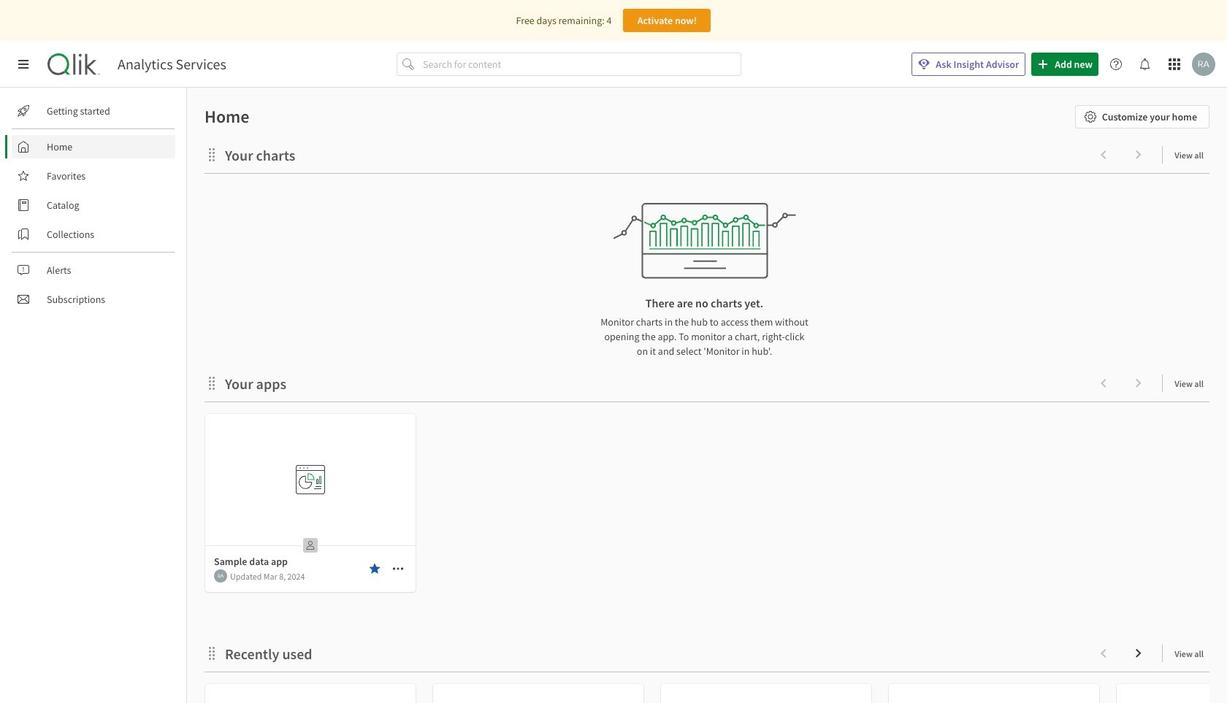Task type: locate. For each thing, give the bounding box(es) containing it.
0 horizontal spatial ruby anderson image
[[214, 570, 227, 583]]

more actions image
[[392, 563, 404, 575]]

move collection image
[[205, 147, 219, 162], [205, 646, 219, 661]]

ruby anderson image
[[1192, 53, 1216, 76], [214, 570, 227, 583]]

1 horizontal spatial ruby anderson image
[[1192, 53, 1216, 76]]

move collection image
[[205, 376, 219, 390]]

main content
[[181, 88, 1227, 704]]

1 vertical spatial move collection image
[[205, 646, 219, 661]]

analytics services element
[[118, 56, 226, 73]]

close sidebar menu image
[[18, 58, 29, 70]]



Task type: describe. For each thing, give the bounding box(es) containing it.
ruby anderson element
[[214, 570, 227, 583]]

unfavorite image
[[369, 563, 381, 575]]

1 vertical spatial ruby anderson image
[[214, 570, 227, 583]]

navigation pane element
[[0, 94, 186, 317]]

Search for content text field
[[420, 53, 742, 76]]

0 vertical spatial move collection image
[[205, 147, 219, 162]]

0 vertical spatial ruby anderson image
[[1192, 53, 1216, 76]]



Task type: vqa. For each thing, say whether or not it's contained in the screenshot.
8 within the ORANGES UPDATED 8 MINUTES AGO
no



